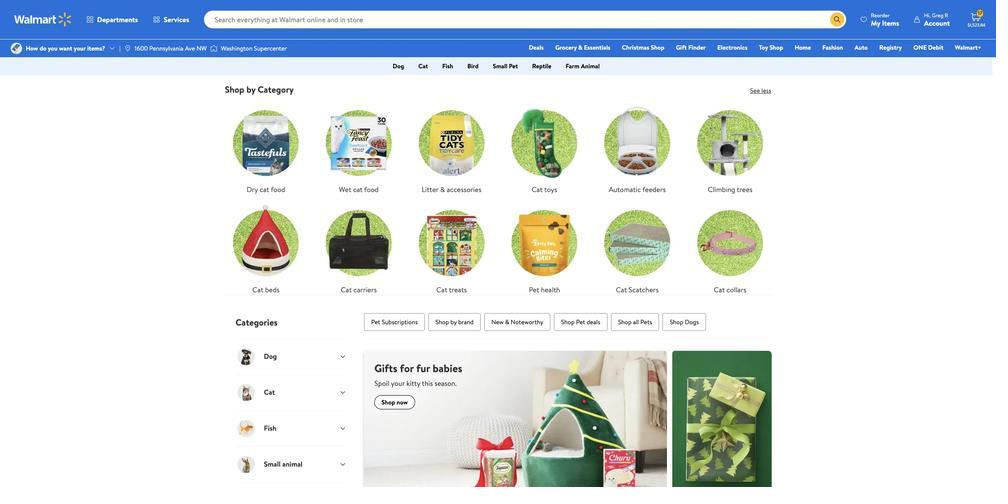 Task type: locate. For each thing, give the bounding box(es) containing it.
cat scatchers link
[[597, 202, 679, 295]]

1 horizontal spatial dog
[[393, 62, 404, 71]]

 image
[[124, 45, 131, 52]]

& for litter
[[441, 185, 445, 195]]

shop by category
[[225, 83, 294, 95]]

fish button up animal
[[236, 410, 347, 446]]

1 vertical spatial fish button
[[236, 410, 347, 446]]

cat right dry
[[260, 185, 269, 195]]

you
[[48, 44, 58, 53]]

by left category
[[247, 83, 256, 95]]

1 horizontal spatial dog button
[[386, 59, 411, 73]]

shop for shop by brand
[[436, 318, 449, 326]]

1 horizontal spatial cat
[[353, 185, 363, 195]]

0 horizontal spatial small
[[264, 459, 281, 469]]

less
[[762, 86, 772, 95]]

0 horizontal spatial food
[[271, 185, 285, 195]]

pet inside dropdown button
[[509, 62, 518, 71]]

0 horizontal spatial dog
[[264, 352, 277, 361]]

1 horizontal spatial food
[[364, 185, 379, 195]]

cat for cat beds
[[253, 285, 264, 294]]

account
[[925, 18, 950, 28]]

cat for cat treats
[[437, 285, 448, 294]]

pet left health
[[529, 285, 540, 294]]

1 horizontal spatial  image
[[210, 44, 218, 53]]

fish up small animal
[[264, 424, 277, 433]]

0 horizontal spatial dog button
[[236, 338, 347, 374]]

food right dry
[[271, 185, 285, 195]]

ave
[[185, 44, 195, 53]]

this
[[422, 378, 433, 388]]

0 horizontal spatial your
[[74, 44, 86, 53]]

shop for shop by category
[[225, 83, 244, 95]]

cat collars
[[714, 285, 747, 294]]

shop all pets link
[[611, 313, 660, 331]]

0 horizontal spatial  image
[[11, 43, 22, 54]]

reptile
[[532, 62, 552, 71]]

0 horizontal spatial by
[[247, 83, 256, 95]]

small animal
[[264, 459, 303, 469]]

gift finder link
[[672, 43, 710, 52]]

feeders
[[643, 185, 666, 195]]

items
[[883, 18, 900, 28]]

brand
[[458, 318, 474, 326]]

climbing trees
[[708, 185, 753, 195]]

pennsylvania
[[149, 44, 184, 53]]

& right grocery
[[579, 43, 583, 52]]

shop left all
[[618, 318, 632, 326]]

cat inside dry cat food link
[[260, 185, 269, 195]]

pet
[[509, 62, 518, 71], [529, 285, 540, 294], [371, 318, 381, 326], [576, 318, 586, 326]]

 image
[[11, 43, 22, 54], [210, 44, 218, 53]]

1 horizontal spatial fish button
[[435, 59, 461, 73]]

2 food from the left
[[364, 185, 379, 195]]

walmart+ link
[[952, 43, 986, 52]]

0 vertical spatial small
[[493, 62, 508, 71]]

shop left brand
[[436, 318, 449, 326]]

&
[[579, 43, 583, 52], [441, 185, 445, 195], [505, 318, 510, 326]]

shop left "dogs"
[[670, 318, 684, 326]]

fish button for bird dropdown button on the top of the page
[[435, 59, 461, 73]]

spoil
[[375, 378, 390, 388]]

0 vertical spatial cat button
[[411, 59, 435, 73]]

cat carriers
[[341, 285, 377, 294]]

deals link
[[525, 43, 548, 52]]

& right new
[[505, 318, 510, 326]]

by inside "link"
[[451, 318, 457, 326]]

reorder my items
[[871, 11, 900, 28]]

1 horizontal spatial fish
[[442, 62, 454, 71]]

by
[[247, 83, 256, 95], [451, 318, 457, 326]]

0 horizontal spatial &
[[441, 185, 445, 195]]

0 vertical spatial by
[[247, 83, 256, 95]]

shop for shop now
[[382, 398, 395, 407]]

christmas shop link
[[618, 43, 669, 52]]

1 vertical spatial your
[[391, 378, 405, 388]]

cat for cat collars
[[714, 285, 725, 294]]

your left kitty
[[391, 378, 405, 388]]

fur
[[417, 361, 430, 376]]

finder
[[689, 43, 706, 52]]

1 vertical spatial dog button
[[236, 338, 347, 374]]

by left brand
[[451, 318, 457, 326]]

1 vertical spatial by
[[451, 318, 457, 326]]

farm animal
[[566, 62, 600, 71]]

accessories
[[447, 185, 482, 195]]

list
[[220, 95, 777, 295]]

all
[[633, 318, 639, 326]]

new & noteworthy link
[[485, 313, 551, 331]]

shop left deals
[[561, 318, 575, 326]]

1 cat from the left
[[260, 185, 269, 195]]

litter
[[422, 185, 439, 195]]

gift finder
[[676, 43, 706, 52]]

1600
[[135, 44, 148, 53]]

gifts for fur babies spoil your kitty this season.
[[375, 361, 463, 388]]

animal
[[282, 459, 303, 469]]

2 cat from the left
[[353, 185, 363, 195]]

cat inside 'wet cat food' link
[[353, 185, 363, 195]]

0 vertical spatial dog button
[[386, 59, 411, 73]]

pet left subscriptions
[[371, 318, 381, 326]]

 image right nw
[[210, 44, 218, 53]]

category
[[258, 83, 294, 95]]

cat right wet
[[353, 185, 363, 195]]

home
[[795, 43, 811, 52]]

1 horizontal spatial small
[[493, 62, 508, 71]]

shop pet deals
[[561, 318, 601, 326]]

fish button for small animal dropdown button
[[236, 410, 347, 446]]

shop all pets
[[618, 318, 652, 326]]

gift
[[676, 43, 687, 52]]

0 horizontal spatial cat
[[260, 185, 269, 195]]

gifts
[[375, 361, 398, 376]]

pet left deals
[[576, 318, 586, 326]]

small left animal
[[264, 459, 281, 469]]

food right wet
[[364, 185, 379, 195]]

registry link
[[876, 43, 906, 52]]

cat
[[419, 62, 428, 71], [532, 185, 543, 195], [253, 285, 264, 294], [341, 285, 352, 294], [437, 285, 448, 294], [616, 285, 627, 294], [714, 285, 725, 294], [264, 388, 275, 397]]

shop inside "link"
[[436, 318, 449, 326]]

small right bird
[[493, 62, 508, 71]]

small for small animal
[[264, 459, 281, 469]]

see less
[[751, 86, 772, 95]]

departments button
[[79, 9, 146, 30]]

want
[[59, 44, 72, 53]]

1 horizontal spatial cat button
[[411, 59, 435, 73]]

 image left how
[[11, 43, 22, 54]]

2 vertical spatial &
[[505, 318, 510, 326]]

small for small pet
[[493, 62, 508, 71]]

cat button for fish dropdown button for bird dropdown button on the top of the page
[[411, 59, 435, 73]]

services button
[[146, 9, 197, 30]]

0 vertical spatial &
[[579, 43, 583, 52]]

beds
[[265, 285, 280, 294]]

trees
[[737, 185, 753, 195]]

animal
[[581, 62, 600, 71]]

1 horizontal spatial your
[[391, 378, 405, 388]]

see
[[751, 86, 760, 95]]

0 vertical spatial fish button
[[435, 59, 461, 73]]

 image for how do you want your items?
[[11, 43, 22, 54]]

farm animal button
[[559, 59, 607, 73]]

washington
[[221, 44, 253, 53]]

pet left reptile
[[509, 62, 518, 71]]

2 horizontal spatial &
[[579, 43, 583, 52]]

departments
[[97, 15, 138, 24]]

1 vertical spatial &
[[441, 185, 445, 195]]

0 horizontal spatial cat button
[[236, 374, 347, 410]]

dry
[[247, 185, 258, 195]]

fish button left bird
[[435, 59, 461, 73]]

1 horizontal spatial by
[[451, 318, 457, 326]]

small inside small animal dropdown button
[[264, 459, 281, 469]]

grocery & essentials link
[[552, 43, 615, 52]]

walmart image
[[14, 12, 72, 27]]

small
[[493, 62, 508, 71], [264, 459, 281, 469]]

1 vertical spatial fish
[[264, 424, 277, 433]]

1 food from the left
[[271, 185, 285, 195]]

dog button
[[386, 59, 411, 73], [236, 338, 347, 374]]

grocery
[[556, 43, 577, 52]]

fish left bird
[[442, 62, 454, 71]]

carriers
[[354, 285, 377, 294]]

cat collars link
[[689, 202, 772, 295]]

& right the "litter"
[[441, 185, 445, 195]]

pet inside "link"
[[371, 318, 381, 326]]

Search search field
[[204, 11, 847, 28]]

pets
[[641, 318, 652, 326]]

shop for shop dogs
[[670, 318, 684, 326]]

1 vertical spatial small
[[264, 459, 281, 469]]

essentials
[[584, 43, 611, 52]]

0 horizontal spatial fish button
[[236, 410, 347, 446]]

 image for washington supercenter
[[210, 44, 218, 53]]

search icon image
[[834, 16, 841, 23]]

cat button
[[411, 59, 435, 73], [236, 374, 347, 410]]

pet health
[[529, 285, 560, 294]]

1 vertical spatial cat button
[[236, 374, 347, 410]]

shop down washington
[[225, 83, 244, 95]]

shop left now
[[382, 398, 395, 407]]

your right want
[[74, 44, 86, 53]]

1 horizontal spatial &
[[505, 318, 510, 326]]

$1,523.84
[[968, 22, 986, 28]]

small inside small pet dropdown button
[[493, 62, 508, 71]]

cat for cat toys
[[532, 185, 543, 195]]



Task type: describe. For each thing, give the bounding box(es) containing it.
now
[[397, 398, 408, 407]]

dry cat food link
[[225, 102, 307, 195]]

shop pet deals link
[[554, 313, 608, 331]]

by for category
[[247, 83, 256, 95]]

toy shop
[[759, 43, 784, 52]]

litter & accessories
[[422, 185, 482, 195]]

farm
[[566, 62, 580, 71]]

dogs
[[685, 318, 699, 326]]

small pet button
[[486, 59, 525, 73]]

|
[[119, 44, 121, 53]]

your inside gifts for fur babies spoil your kitty this season.
[[391, 378, 405, 388]]

cat for cat carriers
[[341, 285, 352, 294]]

cat beds link
[[225, 202, 307, 295]]

christmas
[[622, 43, 650, 52]]

how do you want your items?
[[26, 44, 105, 53]]

how
[[26, 44, 38, 53]]

auto
[[855, 43, 868, 52]]

electronics link
[[714, 43, 752, 52]]

shop by brand
[[436, 318, 474, 326]]

one debit link
[[910, 43, 948, 52]]

automatic feeders link
[[597, 102, 679, 195]]

by for brand
[[451, 318, 457, 326]]

cat toys
[[532, 185, 558, 195]]

hi,
[[925, 11, 931, 19]]

christmas shop
[[622, 43, 665, 52]]

cat scatchers
[[616, 285, 659, 294]]

cat treats link
[[411, 202, 493, 295]]

new
[[492, 318, 504, 326]]

shop for shop pet deals
[[561, 318, 575, 326]]

deals
[[587, 318, 601, 326]]

& for new
[[505, 318, 510, 326]]

Walmart Site-Wide search field
[[204, 11, 847, 28]]

food for dry cat food
[[271, 185, 285, 195]]

bird
[[468, 62, 479, 71]]

supercenter
[[254, 44, 287, 53]]

shop right toy
[[770, 43, 784, 52]]

greg
[[932, 11, 944, 19]]

noteworthy
[[511, 318, 544, 326]]

items?
[[87, 44, 105, 53]]

nw
[[197, 44, 207, 53]]

shop right christmas
[[651, 43, 665, 52]]

pet subscriptions
[[371, 318, 418, 326]]

cat treats
[[437, 285, 467, 294]]

r
[[945, 11, 949, 19]]

17
[[978, 9, 983, 17]]

fashion
[[823, 43, 844, 52]]

shop by brand link
[[429, 313, 481, 331]]

bird button
[[461, 59, 486, 73]]

toys
[[545, 185, 558, 195]]

& for grocery
[[579, 43, 583, 52]]

grocery & essentials
[[556, 43, 611, 52]]

washington supercenter
[[221, 44, 287, 53]]

shop for shop all pets
[[618, 318, 632, 326]]

litter & accessories link
[[411, 102, 493, 195]]

kitty
[[407, 378, 421, 388]]

see less button
[[751, 86, 772, 95]]

0 horizontal spatial fish
[[264, 424, 277, 433]]

automatic feeders
[[609, 185, 666, 195]]

season.
[[435, 378, 457, 388]]

home link
[[791, 43, 815, 52]]

registry
[[880, 43, 902, 52]]

small pet
[[493, 62, 518, 71]]

cat toys link
[[504, 102, 586, 195]]

one
[[914, 43, 927, 52]]

wet
[[339, 185, 352, 195]]

babies
[[433, 361, 463, 376]]

cat for wet
[[353, 185, 363, 195]]

cat for cat scatchers
[[616, 285, 627, 294]]

shop dogs
[[670, 318, 699, 326]]

0 vertical spatial fish
[[442, 62, 454, 71]]

reorder
[[871, 11, 890, 19]]

dog button for cat dropdown button related to fish dropdown button for bird dropdown button on the top of the page
[[386, 59, 411, 73]]

health
[[541, 285, 560, 294]]

list containing dry cat food
[[220, 95, 777, 295]]

shop dogs link
[[663, 313, 706, 331]]

pet health link
[[504, 202, 586, 295]]

pet subscriptions link
[[364, 313, 425, 331]]

climbing
[[708, 185, 736, 195]]

debit
[[929, 43, 944, 52]]

fashion link
[[819, 43, 848, 52]]

0 vertical spatial your
[[74, 44, 86, 53]]

shop now
[[382, 398, 408, 407]]

reptile button
[[525, 59, 559, 73]]

toy
[[759, 43, 768, 52]]

1 vertical spatial dog
[[264, 352, 277, 361]]

cat for dry
[[260, 185, 269, 195]]

services
[[164, 15, 189, 24]]

1600 pennsylvania ave nw
[[135, 44, 207, 53]]

0 vertical spatial dog
[[393, 62, 404, 71]]

cat button for small animal dropdown button's fish dropdown button
[[236, 374, 347, 410]]

food for wet cat food
[[364, 185, 379, 195]]

new & noteworthy
[[492, 318, 544, 326]]

cat beds
[[253, 285, 280, 294]]

treats
[[449, 285, 467, 294]]

dog button for cat dropdown button corresponding to small animal dropdown button's fish dropdown button
[[236, 338, 347, 374]]



Task type: vqa. For each thing, say whether or not it's contained in the screenshot.
gift finder link
yes



